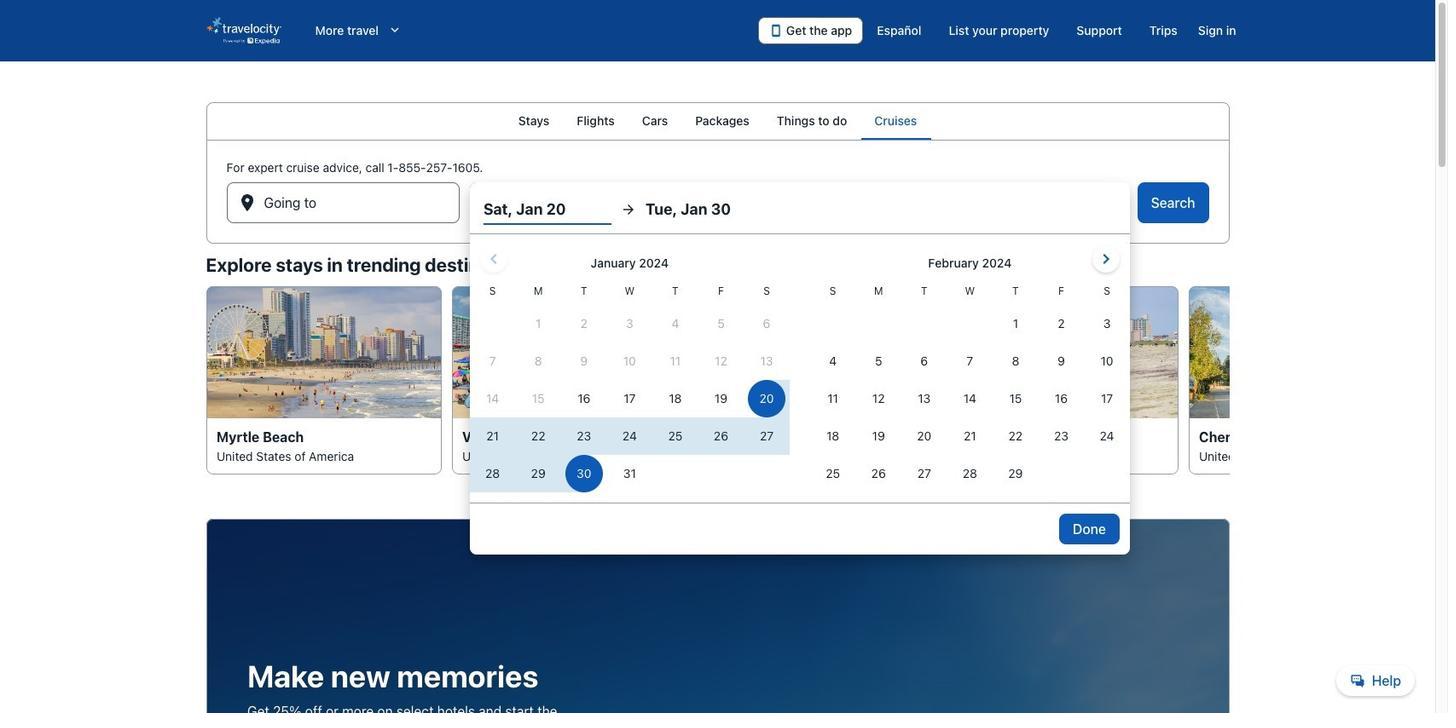 Task type: vqa. For each thing, say whether or not it's contained in the screenshot.
Featured travel region
no



Task type: describe. For each thing, give the bounding box(es) containing it.
virginia beach showing a beach, general coastal views and a coastal town image
[[452, 287, 687, 419]]

travelocity logo image
[[206, 17, 281, 44]]

show previous card image
[[196, 371, 216, 391]]



Task type: locate. For each thing, give the bounding box(es) containing it.
north myrtle beach showing a beach, a coastal town and general coastal views image
[[943, 287, 1178, 419]]

next month image
[[1096, 249, 1116, 270]]

dillsboro image
[[1189, 287, 1424, 419]]

wilmington showing an administrative buidling image
[[697, 287, 933, 419]]

main content
[[0, 102, 1436, 714]]

previous month image
[[484, 249, 504, 270]]

download the app button image
[[769, 24, 783, 38]]

myrtle beach showing general coastal views, swimming and a city image
[[206, 287, 441, 419]]

tab list
[[206, 102, 1230, 140]]

show next card image
[[1219, 371, 1240, 391]]



